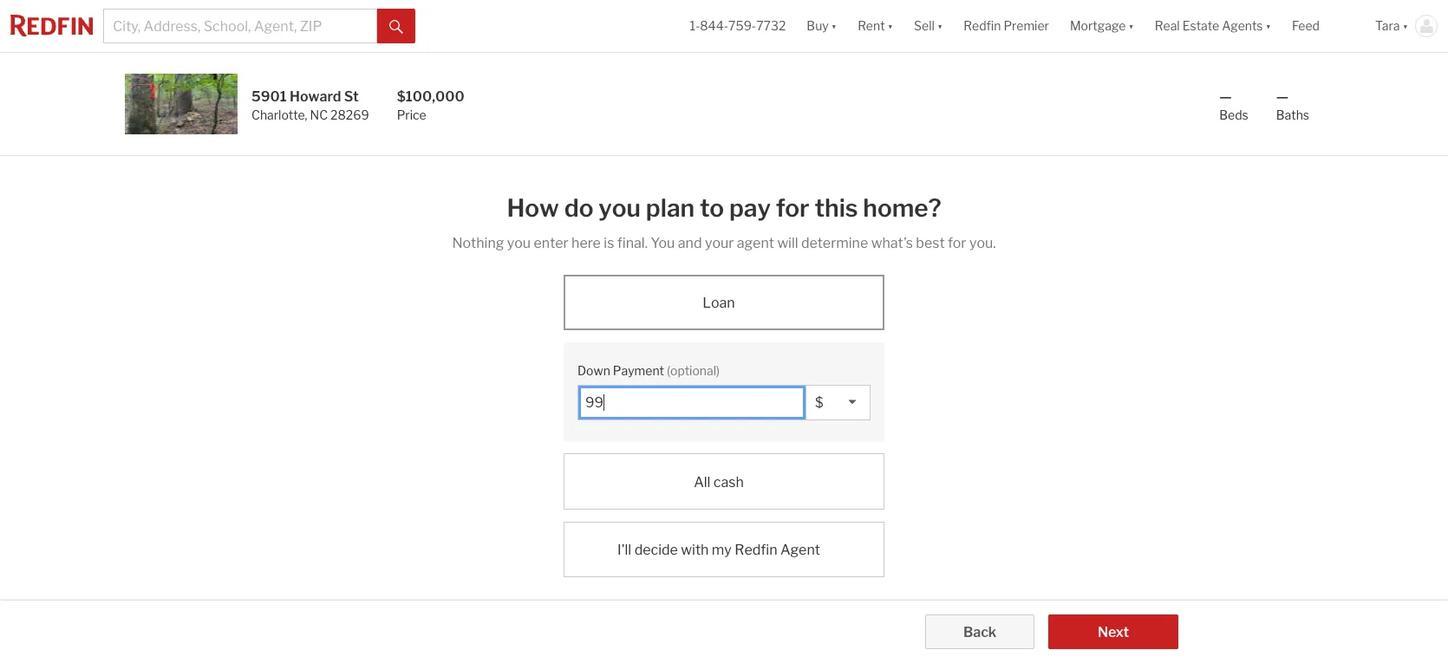 Task type: describe. For each thing, give the bounding box(es) containing it.
next button
[[1049, 615, 1179, 650]]

how do you plan to pay for this home?. required field. element
[[452, 184, 996, 226]]

baths
[[1277, 108, 1310, 122]]

844-
[[700, 19, 729, 33]]

,
[[305, 108, 308, 122]]

tara ▾
[[1376, 19, 1409, 33]]

all
[[694, 474, 711, 491]]

City, Address, School, Agent, ZIP search field
[[103, 9, 377, 43]]

nc
[[310, 108, 328, 122]]

mortgage ▾
[[1070, 19, 1135, 33]]

price
[[397, 108, 427, 122]]

759-
[[729, 19, 757, 33]]

agent
[[737, 235, 775, 252]]

rent ▾ button
[[858, 0, 894, 52]]

sell ▾ button
[[904, 0, 954, 52]]

buy ▾ button
[[797, 0, 848, 52]]

1 vertical spatial for
[[948, 235, 967, 252]]

to
[[700, 193, 724, 223]]

— for — beds
[[1220, 88, 1233, 105]]

here
[[572, 235, 601, 252]]

feed button
[[1282, 0, 1366, 52]]

howard
[[290, 88, 341, 105]]

redfin premier
[[964, 19, 1050, 33]]

nothing
[[452, 235, 504, 252]]

back
[[964, 625, 997, 641]]

1-844-759-7732 link
[[690, 19, 786, 33]]

1-844-759-7732
[[690, 19, 786, 33]]

— for — baths
[[1277, 88, 1289, 105]]

▾ for buy ▾
[[832, 19, 837, 33]]

i'll decide with my redfin agent
[[618, 542, 821, 559]]

what's
[[872, 235, 913, 252]]

will
[[778, 235, 799, 252]]

charlotte
[[252, 108, 305, 122]]

▾ for rent ▾
[[888, 19, 894, 33]]

$0 text field
[[586, 395, 799, 411]]

back button
[[926, 615, 1035, 650]]

and
[[678, 235, 702, 252]]

next
[[1098, 625, 1130, 641]]

redfin premier button
[[954, 0, 1060, 52]]

rent ▾
[[858, 19, 894, 33]]

— beds
[[1220, 88, 1249, 122]]

mortgage ▾ button
[[1060, 0, 1145, 52]]

submit search image
[[390, 20, 403, 34]]

pay
[[729, 193, 771, 223]]

agents
[[1222, 19, 1264, 33]]

this
[[815, 193, 858, 223]]

you.
[[970, 235, 996, 252]]

redfin inside button
[[964, 19, 1002, 33]]

(optional)
[[667, 364, 720, 378]]

my
[[712, 542, 732, 559]]

rent
[[858, 19, 885, 33]]

▾ for mortgage ▾
[[1129, 19, 1135, 33]]

5901 howard st charlotte , nc 28269
[[252, 88, 369, 122]]

i'll
[[618, 542, 632, 559]]

buy ▾
[[807, 19, 837, 33]]

for inside "element"
[[776, 193, 810, 223]]

all cash
[[694, 474, 744, 491]]

real estate agents ▾ button
[[1145, 0, 1282, 52]]

sell ▾ button
[[914, 0, 943, 52]]



Task type: locate. For each thing, give the bounding box(es) containing it.
6 ▾ from the left
[[1403, 19, 1409, 33]]

you
[[599, 193, 641, 223], [507, 235, 531, 252]]

real estate agents ▾
[[1155, 19, 1272, 33]]

5 ▾ from the left
[[1266, 19, 1272, 33]]

cash
[[714, 474, 744, 491]]

determine
[[802, 235, 869, 252]]

you up is
[[599, 193, 641, 223]]

▾ right rent
[[888, 19, 894, 33]]

buy ▾ button
[[807, 0, 837, 52]]

for left you.
[[948, 235, 967, 252]]

mortgage ▾ button
[[1070, 0, 1135, 52]]

1 — from the left
[[1220, 88, 1233, 105]]

enter
[[534, 235, 569, 252]]

premier
[[1004, 19, 1050, 33]]

real estate agents ▾ link
[[1155, 0, 1272, 52]]

— inside — baths
[[1277, 88, 1289, 105]]

you left enter
[[507, 235, 531, 252]]

— up baths
[[1277, 88, 1289, 105]]

redfin left "premier"
[[964, 19, 1002, 33]]

1 horizontal spatial you
[[599, 193, 641, 223]]

1 horizontal spatial —
[[1277, 88, 1289, 105]]

▾ inside sell ▾ dropdown button
[[938, 19, 943, 33]]

st
[[344, 88, 359, 105]]

buy
[[807, 19, 829, 33]]

$100,000 price
[[397, 88, 465, 122]]

how do you plan to pay for this home?
[[507, 193, 942, 223]]

—
[[1220, 88, 1233, 105], [1277, 88, 1289, 105]]

do
[[564, 193, 594, 223]]

5901
[[252, 88, 287, 105]]

is
[[604, 235, 615, 252]]

rent ▾ button
[[848, 0, 904, 52]]

for
[[776, 193, 810, 223], [948, 235, 967, 252]]

0 vertical spatial for
[[776, 193, 810, 223]]

▾ right 'agents'
[[1266, 19, 1272, 33]]

nothing you enter here is final. you and your agent will determine what's best for you.
[[452, 235, 996, 252]]

tara
[[1376, 19, 1401, 33]]

best
[[916, 235, 945, 252]]

real
[[1155, 19, 1180, 33]]

▾ right the tara
[[1403, 19, 1409, 33]]

7732
[[757, 19, 786, 33]]

1-
[[690, 19, 700, 33]]

final.
[[618, 235, 648, 252]]

$100,000
[[397, 88, 465, 105]]

agent
[[781, 542, 821, 559]]

sell
[[914, 19, 935, 33]]

home?
[[864, 193, 942, 223]]

0 horizontal spatial for
[[776, 193, 810, 223]]

1 ▾ from the left
[[832, 19, 837, 33]]

▾ for tara ▾
[[1403, 19, 1409, 33]]

0 vertical spatial redfin
[[964, 19, 1002, 33]]

how
[[507, 193, 559, 223]]

▾ inside rent ▾ dropdown button
[[888, 19, 894, 33]]

3 ▾ from the left
[[938, 19, 943, 33]]

▾ inside mortgage ▾ dropdown button
[[1129, 19, 1135, 33]]

with
[[681, 542, 709, 559]]

4 ▾ from the left
[[1129, 19, 1135, 33]]

down
[[578, 364, 611, 378]]

for up will at the top of the page
[[776, 193, 810, 223]]

2 ▾ from the left
[[888, 19, 894, 33]]

0 horizontal spatial redfin
[[735, 542, 778, 559]]

redfin
[[964, 19, 1002, 33], [735, 542, 778, 559]]

— inside the — beds
[[1220, 88, 1233, 105]]

sell ▾
[[914, 19, 943, 33]]

▾ inside buy ▾ dropdown button
[[832, 19, 837, 33]]

▾ for sell ▾
[[938, 19, 943, 33]]

your
[[705, 235, 734, 252]]

▾
[[832, 19, 837, 33], [888, 19, 894, 33], [938, 19, 943, 33], [1129, 19, 1135, 33], [1266, 19, 1272, 33], [1403, 19, 1409, 33]]

estate
[[1183, 19, 1220, 33]]

1 horizontal spatial for
[[948, 235, 967, 252]]

feed
[[1293, 19, 1320, 33]]

▾ right sell
[[938, 19, 943, 33]]

0 horizontal spatial —
[[1220, 88, 1233, 105]]

1 vertical spatial redfin
[[735, 542, 778, 559]]

mortgage
[[1070, 19, 1126, 33]]

— baths
[[1277, 88, 1310, 122]]

decide
[[635, 542, 678, 559]]

2 — from the left
[[1277, 88, 1289, 105]]

▾ right buy
[[832, 19, 837, 33]]

28269
[[331, 108, 369, 122]]

$
[[815, 395, 824, 411]]

beds
[[1220, 108, 1249, 122]]

you inside how do you plan to pay for this home?. required field. "element"
[[599, 193, 641, 223]]

0 horizontal spatial you
[[507, 235, 531, 252]]

plan
[[646, 193, 695, 223]]

payment
[[613, 364, 665, 378]]

down payment (optional)
[[578, 364, 720, 378]]

redfin right my
[[735, 542, 778, 559]]

▾ inside real estate agents ▾ "link"
[[1266, 19, 1272, 33]]

0 vertical spatial you
[[599, 193, 641, 223]]

loan
[[703, 295, 735, 312]]

1 horizontal spatial redfin
[[964, 19, 1002, 33]]

1 vertical spatial you
[[507, 235, 531, 252]]

▾ right mortgage
[[1129, 19, 1135, 33]]

you
[[651, 235, 675, 252]]

— up beds
[[1220, 88, 1233, 105]]



Task type: vqa. For each thing, say whether or not it's contained in the screenshot.
top the 'Sale'
no



